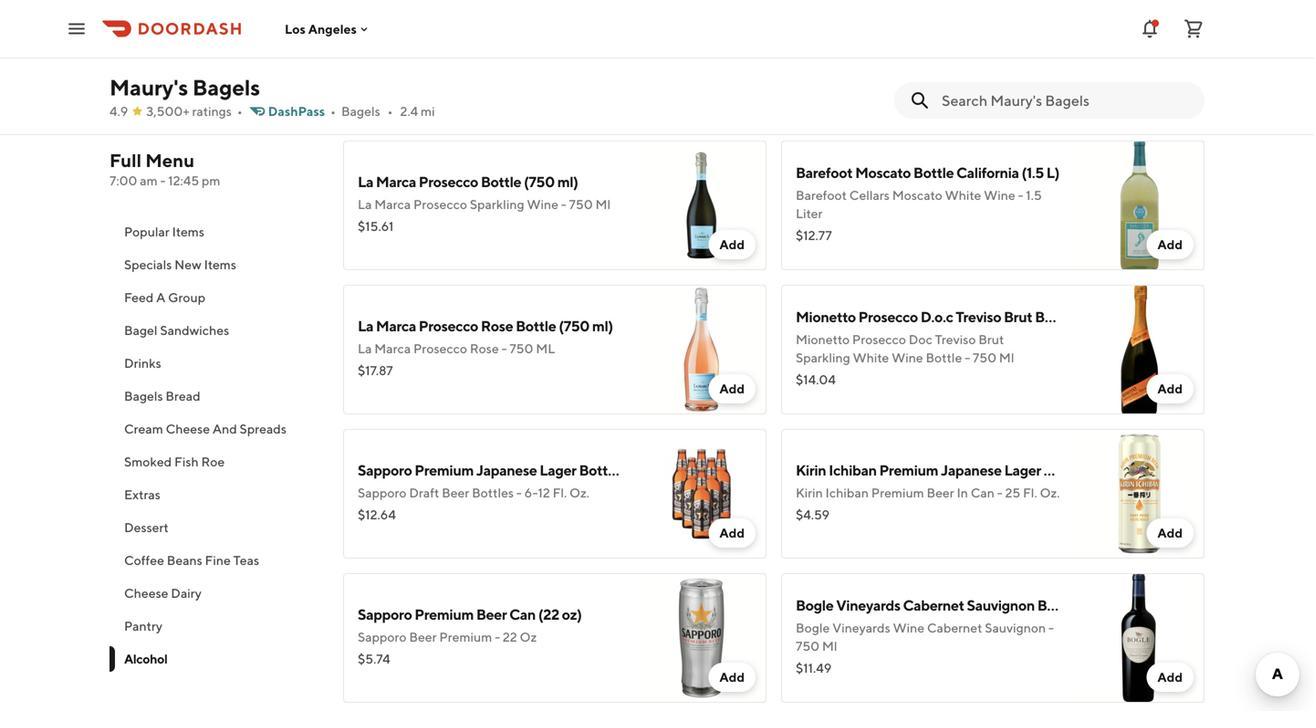 Task type: describe. For each thing, give the bounding box(es) containing it.
bottle inside 'bogle vineyards cabernet sauvignon bottle california (750 ml) bogle vineyards wine cabernet sauvignon - 750 ml $11.49'
[[1038, 597, 1078, 614]]

x
[[667, 462, 674, 479]]

new
[[175, 257, 202, 272]]

1.5
[[1027, 188, 1042, 203]]

group
[[168, 290, 206, 305]]

ml inside 'bogle vineyards cabernet sauvignon bottle california (750 ml) bogle vineyards wine cabernet sauvignon - 750 ml $11.49'
[[823, 639, 838, 654]]

drinks button
[[110, 347, 321, 380]]

full
[[110, 150, 142, 171]]

delivery
[[456, 57, 502, 72]]

0 vertical spatial cabernet
[[903, 597, 965, 614]]

added
[[416, 57, 454, 72]]

• for dashpass •
[[331, 104, 336, 119]]

mionetto prosecco d.o.c treviso brut bottle (750 ml) mionetto prosecco doc treviso brut sparkling white wine bottle - 750 ml $14.04
[[796, 308, 1133, 387]]

1 barefoot from the top
[[796, 164, 853, 181]]

• for bagels • 2.4 mi
[[388, 104, 393, 119]]

0 vertical spatial sauvignon
[[967, 597, 1035, 614]]

0 vertical spatial moscato
[[856, 164, 911, 181]]

sapporo premium beer can (22 oz) sapporo beer premium - 22 oz $5.74
[[358, 606, 582, 667]]

roe
[[201, 454, 225, 469]]

12
[[538, 485, 550, 500]]

(750 inside mionetto prosecco d.o.c treviso brut bottle (750 ml) mionetto prosecco doc treviso brut sparkling white wine bottle - 750 ml $14.04
[[1079, 308, 1109, 326]]

no added delivery fees. no order minimum.
[[396, 57, 646, 72]]

add for kirin ichiban premium japanese lager can (25 oz)
[[1158, 525, 1183, 541]]

1 vertical spatial sauvignon
[[985, 620, 1046, 635]]

0 vertical spatial vineyards
[[837, 597, 901, 614]]

cream cheese and spreads button
[[110, 413, 321, 446]]

2 kirin from the top
[[796, 485, 823, 500]]

0 vertical spatial treviso
[[956, 308, 1002, 326]]

smoked
[[124, 454, 172, 469]]

1 mionetto from the top
[[796, 308, 856, 326]]

japanese inside kirin ichiban premium japanese lager can (25 oz) kirin ichiban premium beer in can - 25 fl. oz. $4.59
[[941, 462, 1002, 479]]

open menu image
[[66, 18, 88, 40]]

0 vertical spatial ichiban
[[829, 462, 877, 479]]

barefoot moscato bottle california (1.5 l) image
[[1076, 141, 1205, 270]]

beer up the 22
[[476, 606, 507, 623]]

white inside mionetto prosecco d.o.c treviso brut bottle (750 ml) mionetto prosecco doc treviso brut sparkling white wine bottle - 750 ml $14.04
[[853, 350, 890, 365]]

add for bogle vineyards cabernet sauvignon bottle california (750 ml)
[[1158, 670, 1183, 685]]

fl. inside sapporo premium japanese lager bottles (12 oz x 6 ct) sapporo draft beer bottles - 6-12 fl. oz. $12.64
[[553, 485, 567, 500]]

dairy
[[171, 586, 202, 601]]

add button for sapporo premium beer can (22 oz)
[[709, 663, 756, 692]]

specials
[[124, 257, 172, 272]]

california inside barefoot moscato bottle california (1.5 l) barefoot cellars moscato white wine - 1.5 liter $12.77
[[957, 164, 1020, 181]]

(22
[[538, 606, 560, 623]]

drinks
[[124, 356, 161, 371]]

1 vertical spatial rose
[[470, 341, 499, 356]]

add for barefoot moscato bottle california (1.5 l)
[[1158, 237, 1183, 252]]

$14.04
[[796, 372, 836, 387]]

$12.77
[[796, 228, 832, 243]]

pm
[[202, 173, 220, 188]]

1 vertical spatial can
[[971, 485, 995, 500]]

la marca prosecco rose bottle (750 ml) la marca prosecco rose - 750 ml $17.87
[[358, 317, 613, 378]]

add button for mionetto prosecco d.o.c treviso brut bottle (750 ml)
[[1147, 374, 1194, 404]]

dessert
[[124, 520, 169, 535]]

feed a group
[[124, 290, 206, 305]]

premium inside sapporo premium japanese lager bottles (12 oz x 6 ct) sapporo draft beer bottles - 6-12 fl. oz. $12.64
[[415, 462, 474, 479]]

feed
[[124, 290, 154, 305]]

bagel sandwiches
[[124, 323, 229, 338]]

bagels for bagels bread
[[124, 389, 163, 404]]

draft
[[409, 485, 439, 500]]

fees.
[[505, 57, 532, 72]]

cellars
[[850, 188, 890, 203]]

(25
[[1073, 462, 1095, 479]]

sapporo premium japanese lager bottles (12 oz x 6 ct) image
[[637, 429, 767, 559]]

sparkling inside mionetto prosecco d.o.c treviso brut bottle (750 ml) mionetto prosecco doc treviso brut sparkling white wine bottle - 750 ml $14.04
[[796, 350, 851, 365]]

bagels for bagels • 2.4 mi
[[342, 104, 380, 119]]

sapporo premium japanese lager bottles (12 oz x 6 ct) sapporo draft beer bottles - 6-12 fl. oz. $12.64
[[358, 462, 706, 522]]

la marca prosecco rose bottle (750 ml) image
[[637, 285, 767, 415]]

maury's
[[110, 74, 188, 100]]

pantry
[[124, 619, 163, 634]]

4 la from the top
[[358, 341, 372, 356]]

12:45
[[168, 173, 199, 188]]

dashpass •
[[268, 104, 336, 119]]

2 no from the left
[[535, 57, 552, 72]]

1 no from the left
[[396, 57, 414, 72]]

and
[[213, 421, 237, 436]]

los angeles
[[285, 21, 357, 36]]

top pairings
[[343, 98, 412, 113]]

items inside popular items button
[[172, 224, 204, 239]]

a
[[156, 290, 166, 305]]

wine for la marca prosecco bottle (750 ml)
[[527, 197, 559, 212]]

6-
[[525, 485, 538, 500]]

spreads
[[240, 421, 287, 436]]

smoked fish roe button
[[110, 446, 321, 478]]

oz. inside sapporo premium japanese lager bottles (12 oz x 6 ct) sapporo draft beer bottles - 6-12 fl. oz. $12.64
[[570, 485, 590, 500]]

japanese inside sapporo premium japanese lager bottles (12 oz x 6 ct) sapporo draft beer bottles - 6-12 fl. oz. $12.64
[[476, 462, 537, 479]]

teas
[[233, 553, 259, 568]]

coffee beans fine teas
[[124, 553, 259, 568]]

bagels bread
[[124, 389, 201, 404]]

notification bell image
[[1139, 18, 1161, 40]]

pairings
[[367, 98, 412, 113]]

Item Search search field
[[942, 90, 1191, 110]]

750 inside la marca prosecco rose bottle (750 ml) la marca prosecco rose - 750 ml $17.87
[[510, 341, 534, 356]]

white inside barefoot moscato bottle california (1.5 l) barefoot cellars moscato white wine - 1.5 liter $12.77
[[945, 188, 982, 203]]

extras
[[124, 487, 161, 502]]

$4.59
[[796, 507, 830, 522]]

2 bogle from the top
[[796, 620, 830, 635]]

$11.49
[[796, 661, 832, 676]]

1 vertical spatial treviso
[[936, 332, 976, 347]]

cream
[[124, 421, 163, 436]]

am
[[140, 173, 158, 188]]

ml
[[536, 341, 555, 356]]

1 vertical spatial cabernet
[[928, 620, 983, 635]]

- inside mionetto prosecco d.o.c treviso brut bottle (750 ml) mionetto prosecco doc treviso brut sparkling white wine bottle - 750 ml $14.04
[[965, 350, 971, 365]]

mionetto prosecco d.o.c treviso brut bottle (750 ml) image
[[1076, 285, 1205, 415]]

4 sapporo from the top
[[358, 630, 407, 645]]

barefoot moscato bottle california (1.5 l) barefoot cellars moscato white wine - 1.5 liter $12.77
[[796, 164, 1060, 243]]

ml) inside 'bogle vineyards cabernet sauvignon bottle california (750 ml) bogle vineyards wine cabernet sauvignon - 750 ml $11.49'
[[1180, 597, 1201, 614]]

la marca prosecco bottle (750 ml) image
[[637, 141, 767, 270]]

specials new items
[[124, 257, 236, 272]]

oz
[[650, 462, 665, 479]]

oz
[[520, 630, 537, 645]]

bagels • 2.4 mi
[[342, 104, 435, 119]]

popular items
[[124, 224, 204, 239]]

1 horizontal spatial bottles
[[579, 462, 626, 479]]

750 inside la marca prosecco bottle (750 ml) la marca prosecco sparkling wine - 750 ml $15.61
[[569, 197, 593, 212]]

can inside sapporo premium beer can (22 oz) sapporo beer premium - 22 oz $5.74
[[510, 606, 536, 623]]

doc
[[909, 332, 933, 347]]

beans
[[167, 553, 202, 568]]

- inside sapporo premium beer can (22 oz) sapporo beer premium - 22 oz $5.74
[[495, 630, 500, 645]]

cheese dairy button
[[110, 577, 321, 610]]

cheese dairy
[[124, 586, 202, 601]]

add for sapporo premium beer can (22 oz)
[[720, 670, 745, 685]]

kirin ichiban premium japanese lager can (25 oz) kirin ichiban premium beer in can - 25 fl. oz. $4.59
[[796, 462, 1117, 522]]

$17.87
[[358, 363, 393, 378]]

2 mionetto from the top
[[796, 332, 850, 347]]

fish
[[174, 454, 199, 469]]

los
[[285, 21, 306, 36]]

fine
[[205, 553, 231, 568]]

2 la from the top
[[358, 197, 372, 212]]

3,500+
[[146, 104, 190, 119]]

add button for kirin ichiban premium japanese lager can (25 oz)
[[1147, 519, 1194, 548]]

no added delivery fees. no order minimum. button
[[396, 37, 646, 74]]

7:00
[[110, 173, 137, 188]]

add for sapporo premium japanese lager bottles (12 oz x 6 ct)
[[720, 525, 745, 541]]



Task type: vqa. For each thing, say whether or not it's contained in the screenshot.


Task type: locate. For each thing, give the bounding box(es) containing it.
0 vertical spatial bagels
[[193, 74, 260, 100]]

1 vertical spatial barefoot
[[796, 188, 847, 203]]

rose
[[481, 317, 513, 335], [470, 341, 499, 356]]

ichiban
[[829, 462, 877, 479], [826, 485, 869, 500]]

0 vertical spatial can
[[1044, 462, 1071, 479]]

ml inside mionetto prosecco d.o.c treviso brut bottle (750 ml) mionetto prosecco doc treviso brut sparkling white wine bottle - 750 ml $14.04
[[1000, 350, 1015, 365]]

wine for barefoot moscato bottle california (1.5 l)
[[984, 188, 1016, 203]]

add for la marca prosecco rose bottle (750 ml)
[[720, 381, 745, 396]]

1 vertical spatial white
[[853, 350, 890, 365]]

wine inside 'bogle vineyards cabernet sauvignon bottle california (750 ml) bogle vineyards wine cabernet sauvignon - 750 ml $11.49'
[[893, 620, 925, 635]]

specials new items button
[[110, 248, 321, 281]]

top
[[343, 98, 364, 113]]

sapporo premium beer can (22 oz) image
[[637, 573, 767, 703]]

fl. right the 12 on the bottom of the page
[[553, 485, 567, 500]]

can left (25
[[1044, 462, 1071, 479]]

2.4
[[400, 104, 418, 119]]

japanese
[[476, 462, 537, 479], [941, 462, 1002, 479]]

25
[[1006, 485, 1021, 500]]

0 horizontal spatial no
[[396, 57, 414, 72]]

0 horizontal spatial lager
[[540, 462, 577, 479]]

order
[[555, 57, 586, 72]]

- inside kirin ichiban premium japanese lager can (25 oz) kirin ichiban premium beer in can - 25 fl. oz. $4.59
[[998, 485, 1003, 500]]

- inside 'bogle vineyards cabernet sauvignon bottle california (750 ml) bogle vineyards wine cabernet sauvignon - 750 ml $11.49'
[[1049, 620, 1055, 635]]

(750 inside la marca prosecco bottle (750 ml) la marca prosecco sparkling wine - 750 ml $15.61
[[524, 173, 555, 190]]

cheese down coffee
[[124, 586, 168, 601]]

• left 2.4
[[388, 104, 393, 119]]

feed a group button
[[110, 281, 321, 314]]

0 vertical spatial california
[[957, 164, 1020, 181]]

brut
[[1004, 308, 1033, 326], [979, 332, 1005, 347]]

• left top
[[331, 104, 336, 119]]

bagel sandwiches button
[[110, 314, 321, 347]]

menu
[[145, 150, 195, 171]]

0 horizontal spatial california
[[957, 164, 1020, 181]]

icon image
[[343, 37, 382, 75]]

oz) inside sapporo premium beer can (22 oz) sapporo beer premium - 22 oz $5.74
[[562, 606, 582, 623]]

bogle vineyards cabernet sauvignon bottle california (750 ml) image
[[1076, 573, 1205, 703]]

oz. right '25'
[[1040, 485, 1060, 500]]

ml) inside la marca prosecco bottle (750 ml) la marca prosecco sparkling wine - 750 ml $15.61
[[558, 173, 578, 190]]

d.o.c
[[921, 308, 954, 326]]

dashpass
[[268, 104, 325, 119]]

beer inside kirin ichiban premium japanese lager can (25 oz) kirin ichiban premium beer in can - 25 fl. oz. $4.59
[[927, 485, 955, 500]]

lager inside kirin ichiban premium japanese lager can (25 oz) kirin ichiban premium beer in can - 25 fl. oz. $4.59
[[1005, 462, 1042, 479]]

2 • from the left
[[331, 104, 336, 119]]

california inside 'bogle vineyards cabernet sauvignon bottle california (750 ml) bogle vineyards wine cabernet sauvignon - 750 ml $11.49'
[[1081, 597, 1144, 614]]

sparkling
[[470, 197, 525, 212], [796, 350, 851, 365]]

la marca prosecco bottle (750 ml) la marca prosecco sparkling wine - 750 ml $15.61
[[358, 173, 611, 234]]

0 vertical spatial oz)
[[1097, 462, 1117, 479]]

1 vertical spatial california
[[1081, 597, 1144, 614]]

bottle inside la marca prosecco bottle (750 ml) la marca prosecco sparkling wine - 750 ml $15.61
[[481, 173, 522, 190]]

2 fl. from the left
[[1024, 485, 1038, 500]]

1 vertical spatial sparkling
[[796, 350, 851, 365]]

popular items button
[[110, 215, 321, 248]]

2 lager from the left
[[1005, 462, 1042, 479]]

sauvignon
[[967, 597, 1035, 614], [985, 620, 1046, 635]]

1 vertical spatial bogle
[[796, 620, 830, 635]]

alcohol
[[124, 651, 167, 667]]

3,500+ ratings •
[[146, 104, 243, 119]]

0 vertical spatial brut
[[1004, 308, 1033, 326]]

0 vertical spatial mionetto
[[796, 308, 856, 326]]

ml) inside mionetto prosecco d.o.c treviso brut bottle (750 ml) mionetto prosecco doc treviso brut sparkling white wine bottle - 750 ml $14.04
[[1112, 308, 1133, 326]]

coffee
[[124, 553, 164, 568]]

lager inside sapporo premium japanese lager bottles (12 oz x 6 ct) sapporo draft beer bottles - 6-12 fl. oz. $12.64
[[540, 462, 577, 479]]

0 vertical spatial barefoot
[[796, 164, 853, 181]]

- inside sapporo premium japanese lager bottles (12 oz x 6 ct) sapporo draft beer bottles - 6-12 fl. oz. $12.64
[[517, 485, 522, 500]]

mi
[[421, 104, 435, 119]]

oz) right (25
[[1097, 462, 1117, 479]]

1 • from the left
[[237, 104, 243, 119]]

0 horizontal spatial oz)
[[562, 606, 582, 623]]

oz. right the 12 on the bottom of the page
[[570, 485, 590, 500]]

can up oz
[[510, 606, 536, 623]]

bagels up cream
[[124, 389, 163, 404]]

3 • from the left
[[388, 104, 393, 119]]

1 horizontal spatial lager
[[1005, 462, 1042, 479]]

(1.5
[[1022, 164, 1044, 181]]

0 vertical spatial ml
[[596, 197, 611, 212]]

(750 inside la marca prosecco rose bottle (750 ml) la marca prosecco rose - 750 ml $17.87
[[559, 317, 590, 335]]

1 vertical spatial bottles
[[472, 485, 514, 500]]

1 horizontal spatial bagels
[[193, 74, 260, 100]]

items inside specials new items button
[[204, 257, 236, 272]]

0 vertical spatial sparkling
[[470, 197, 525, 212]]

$15.61
[[358, 219, 394, 234]]

lager up the 12 on the bottom of the page
[[540, 462, 577, 479]]

0 vertical spatial items
[[172, 224, 204, 239]]

add for la marca prosecco bottle (750 ml)
[[720, 237, 745, 252]]

0 horizontal spatial oz.
[[570, 485, 590, 500]]

fl. right '25'
[[1024, 485, 1038, 500]]

no left added
[[396, 57, 414, 72]]

1 vertical spatial oz)
[[562, 606, 582, 623]]

- inside la marca prosecco rose bottle (750 ml) la marca prosecco rose - 750 ml $17.87
[[502, 341, 507, 356]]

beer left the 22
[[409, 630, 437, 645]]

add button for la marca prosecco bottle (750 ml)
[[709, 230, 756, 259]]

2 barefoot from the top
[[796, 188, 847, 203]]

0 horizontal spatial bagels
[[124, 389, 163, 404]]

4.9
[[110, 104, 128, 119]]

2 japanese from the left
[[941, 462, 1002, 479]]

- inside la marca prosecco bottle (750 ml) la marca prosecco sparkling wine - 750 ml $15.61
[[561, 197, 567, 212]]

fl.
[[553, 485, 567, 500], [1024, 485, 1038, 500]]

0 vertical spatial rose
[[481, 317, 513, 335]]

extras button
[[110, 478, 321, 511]]

wine
[[434, 98, 465, 113], [984, 188, 1016, 203], [527, 197, 559, 212], [892, 350, 924, 365], [893, 620, 925, 635]]

0 vertical spatial white
[[945, 188, 982, 203]]

lager
[[540, 462, 577, 479], [1005, 462, 1042, 479]]

(750 inside 'bogle vineyards cabernet sauvignon bottle california (750 ml) bogle vineyards wine cabernet sauvignon - 750 ml $11.49'
[[1146, 597, 1177, 614]]

add button for la marca prosecco rose bottle (750 ml)
[[709, 374, 756, 404]]

1 vertical spatial cheese
[[124, 586, 168, 601]]

1 horizontal spatial fl.
[[1024, 485, 1038, 500]]

$5.74
[[358, 651, 390, 667]]

1 horizontal spatial california
[[1081, 597, 1144, 614]]

liter
[[796, 206, 823, 221]]

1 kirin from the top
[[796, 462, 827, 479]]

0 horizontal spatial ml
[[596, 197, 611, 212]]

treviso
[[956, 308, 1002, 326], [936, 332, 976, 347]]

bogle vineyards cabernet sauvignon bottle california (750 ml) bogle vineyards wine cabernet sauvignon - 750 ml $11.49
[[796, 597, 1201, 676]]

premium
[[415, 462, 474, 479], [880, 462, 939, 479], [872, 485, 925, 500], [415, 606, 474, 623], [439, 630, 492, 645]]

1 horizontal spatial ml
[[823, 639, 838, 654]]

mionetto
[[796, 308, 856, 326], [796, 332, 850, 347]]

3 sapporo from the top
[[358, 606, 412, 623]]

bagels up ratings
[[193, 74, 260, 100]]

1 horizontal spatial •
[[331, 104, 336, 119]]

oz) inside kirin ichiban premium japanese lager can (25 oz) kirin ichiban premium beer in can - 25 fl. oz. $4.59
[[1097, 462, 1117, 479]]

sandwiches
[[160, 323, 229, 338]]

los angeles button
[[285, 21, 372, 36]]

1 horizontal spatial white
[[945, 188, 982, 203]]

brut right doc
[[979, 332, 1005, 347]]

bagels bread button
[[110, 380, 321, 413]]

1 vertical spatial kirin
[[796, 485, 823, 500]]

treviso right 'd.o.c'
[[956, 308, 1002, 326]]

2 horizontal spatial •
[[388, 104, 393, 119]]

beer inside sapporo premium japanese lager bottles (12 oz x 6 ct) sapporo draft beer bottles - 6-12 fl. oz. $12.64
[[442, 485, 470, 500]]

•
[[237, 104, 243, 119], [331, 104, 336, 119], [388, 104, 393, 119]]

1 vertical spatial brut
[[979, 332, 1005, 347]]

2 vertical spatial bagels
[[124, 389, 163, 404]]

0 vertical spatial cheese
[[166, 421, 210, 436]]

oz) right the (22
[[562, 606, 582, 623]]

0 items, open order cart image
[[1183, 18, 1205, 40]]

beer left in on the bottom of page
[[927, 485, 955, 500]]

moscato up cellars
[[856, 164, 911, 181]]

oz. inside kirin ichiban premium japanese lager can (25 oz) kirin ichiban premium beer in can - 25 fl. oz. $4.59
[[1040, 485, 1060, 500]]

0 vertical spatial kirin
[[796, 462, 827, 479]]

1 vertical spatial ichiban
[[826, 485, 869, 500]]

brut right 'd.o.c'
[[1004, 308, 1033, 326]]

1 vertical spatial ml
[[1000, 350, 1015, 365]]

bottle inside la marca prosecco rose bottle (750 ml) la marca prosecco rose - 750 ml $17.87
[[516, 317, 556, 335]]

1 vertical spatial mionetto
[[796, 332, 850, 347]]

2 sapporo from the top
[[358, 485, 407, 500]]

0 horizontal spatial bottles
[[472, 485, 514, 500]]

cabernet
[[903, 597, 965, 614], [928, 620, 983, 635]]

coffee beans fine teas button
[[110, 544, 321, 577]]

bottles left (12
[[579, 462, 626, 479]]

no right fees.
[[535, 57, 552, 72]]

ct)
[[688, 462, 706, 479]]

1 lager from the left
[[540, 462, 577, 479]]

2 horizontal spatial can
[[1044, 462, 1071, 479]]

japanese up 6- on the bottom left
[[476, 462, 537, 479]]

l)
[[1047, 164, 1060, 181]]

wine inside mionetto prosecco d.o.c treviso brut bottle (750 ml) mionetto prosecco doc treviso brut sparkling white wine bottle - 750 ml $14.04
[[892, 350, 924, 365]]

2 horizontal spatial ml
[[1000, 350, 1015, 365]]

bottle
[[914, 164, 954, 181], [481, 173, 522, 190], [1036, 308, 1076, 326], [516, 317, 556, 335], [926, 350, 963, 365], [1038, 597, 1078, 614]]

1 horizontal spatial oz.
[[1040, 485, 1060, 500]]

bagels inside button
[[124, 389, 163, 404]]

0 horizontal spatial •
[[237, 104, 243, 119]]

1 bogle from the top
[[796, 597, 834, 614]]

- inside barefoot moscato bottle california (1.5 l) barefoot cellars moscato white wine - 1.5 liter $12.77
[[1018, 188, 1024, 203]]

0 vertical spatial bogle
[[796, 597, 834, 614]]

1 vertical spatial items
[[204, 257, 236, 272]]

marca
[[376, 173, 416, 190], [375, 197, 411, 212], [376, 317, 416, 335], [375, 341, 411, 356]]

lager up '25'
[[1005, 462, 1042, 479]]

- inside full menu 7:00 am - 12:45 pm
[[160, 173, 166, 188]]

1 horizontal spatial can
[[971, 485, 995, 500]]

1 fl. from the left
[[553, 485, 567, 500]]

ml inside la marca prosecco bottle (750 ml) la marca prosecco sparkling wine - 750 ml $15.61
[[596, 197, 611, 212]]

0 horizontal spatial fl.
[[553, 485, 567, 500]]

0 horizontal spatial sparkling
[[470, 197, 525, 212]]

fl. inside kirin ichiban premium japanese lager can (25 oz) kirin ichiban premium beer in can - 25 fl. oz. $4.59
[[1024, 485, 1038, 500]]

minimum.
[[589, 57, 646, 72]]

0 horizontal spatial can
[[510, 606, 536, 623]]

no
[[396, 57, 414, 72], [535, 57, 552, 72]]

1 japanese from the left
[[476, 462, 537, 479]]

1 horizontal spatial japanese
[[941, 462, 1002, 479]]

2 vertical spatial can
[[510, 606, 536, 623]]

6
[[677, 462, 685, 479]]

ml
[[596, 197, 611, 212], [1000, 350, 1015, 365], [823, 639, 838, 654]]

1 vertical spatial bagels
[[342, 104, 380, 119]]

add button for barefoot moscato bottle california (1.5 l)
[[1147, 230, 1194, 259]]

moscato
[[856, 164, 911, 181], [893, 188, 943, 203]]

1 horizontal spatial oz)
[[1097, 462, 1117, 479]]

add button for bogle vineyards cabernet sauvignon bottle california (750 ml)
[[1147, 663, 1194, 692]]

0 horizontal spatial japanese
[[476, 462, 537, 479]]

japanese up in on the bottom of page
[[941, 462, 1002, 479]]

bottles left 6- on the bottom left
[[472, 485, 514, 500]]

add button
[[709, 230, 756, 259], [1147, 230, 1194, 259], [709, 374, 756, 404], [1147, 374, 1194, 404], [709, 519, 756, 548], [1147, 519, 1194, 548], [709, 663, 756, 692], [1147, 663, 1194, 692]]

add for mionetto prosecco d.o.c treviso brut bottle (750 ml)
[[1158, 381, 1183, 396]]

1 vertical spatial vineyards
[[833, 620, 891, 635]]

750
[[569, 197, 593, 212], [510, 341, 534, 356], [973, 350, 997, 365], [796, 639, 820, 654]]

2 horizontal spatial bagels
[[342, 104, 380, 119]]

cheese up fish
[[166, 421, 210, 436]]

1 vertical spatial moscato
[[893, 188, 943, 203]]

barefoot
[[796, 164, 853, 181], [796, 188, 847, 203]]

oz)
[[1097, 462, 1117, 479], [562, 606, 582, 623]]

750 inside 'bogle vineyards cabernet sauvignon bottle california (750 ml) bogle vineyards wine cabernet sauvignon - 750 ml $11.49'
[[796, 639, 820, 654]]

moscato right cellars
[[893, 188, 943, 203]]

can right in on the bottom of page
[[971, 485, 995, 500]]

beer right draft
[[442, 485, 470, 500]]

0 horizontal spatial white
[[853, 350, 890, 365]]

ratings
[[192, 104, 232, 119]]

bottles
[[579, 462, 626, 479], [472, 485, 514, 500]]

2 oz. from the left
[[1040, 485, 1060, 500]]

items right new
[[204, 257, 236, 272]]

bottle inside barefoot moscato bottle california (1.5 l) barefoot cellars moscato white wine - 1.5 liter $12.77
[[914, 164, 954, 181]]

0 vertical spatial bottles
[[579, 462, 626, 479]]

ml) inside la marca prosecco rose bottle (750 ml) la marca prosecco rose - 750 ml $17.87
[[592, 317, 613, 335]]

wine for bogle vineyards cabernet sauvignon bottle california (750 ml)
[[893, 620, 925, 635]]

popular
[[124, 224, 170, 239]]

1 sapporo from the top
[[358, 462, 412, 479]]

kirin ichiban premium japanese lager can (25 oz) image
[[1076, 429, 1205, 559]]

in
[[957, 485, 969, 500]]

750 inside mionetto prosecco d.o.c treviso brut bottle (750 ml) mionetto prosecco doc treviso brut sparkling white wine bottle - 750 ml $14.04
[[973, 350, 997, 365]]

cream cheese and spreads
[[124, 421, 287, 436]]

add
[[720, 237, 745, 252], [1158, 237, 1183, 252], [720, 381, 745, 396], [1158, 381, 1183, 396], [720, 525, 745, 541], [1158, 525, 1183, 541], [720, 670, 745, 685], [1158, 670, 1183, 685]]

1 horizontal spatial no
[[535, 57, 552, 72]]

wine inside barefoot moscato bottle california (1.5 l) barefoot cellars moscato white wine - 1.5 liter $12.77
[[984, 188, 1016, 203]]

1 horizontal spatial sparkling
[[796, 350, 851, 365]]

• right ratings
[[237, 104, 243, 119]]

add button for sapporo premium japanese lager bottles (12 oz x 6 ct)
[[709, 519, 756, 548]]

items up new
[[172, 224, 204, 239]]

pantry button
[[110, 610, 321, 643]]

smoked fish roe
[[124, 454, 225, 469]]

22
[[503, 630, 517, 645]]

treviso down 'd.o.c'
[[936, 332, 976, 347]]

sparkling inside la marca prosecco bottle (750 ml) la marca prosecco sparkling wine - 750 ml $15.61
[[470, 197, 525, 212]]

1 la from the top
[[358, 173, 374, 190]]

1 oz. from the left
[[570, 485, 590, 500]]

wine inside la marca prosecco bottle (750 ml) la marca prosecco sparkling wine - 750 ml $15.61
[[527, 197, 559, 212]]

$12.64
[[358, 507, 396, 522]]

angeles
[[308, 21, 357, 36]]

3 la from the top
[[358, 317, 374, 335]]

items
[[172, 224, 204, 239], [204, 257, 236, 272]]

bagels left 2.4
[[342, 104, 380, 119]]

2 vertical spatial ml
[[823, 639, 838, 654]]



